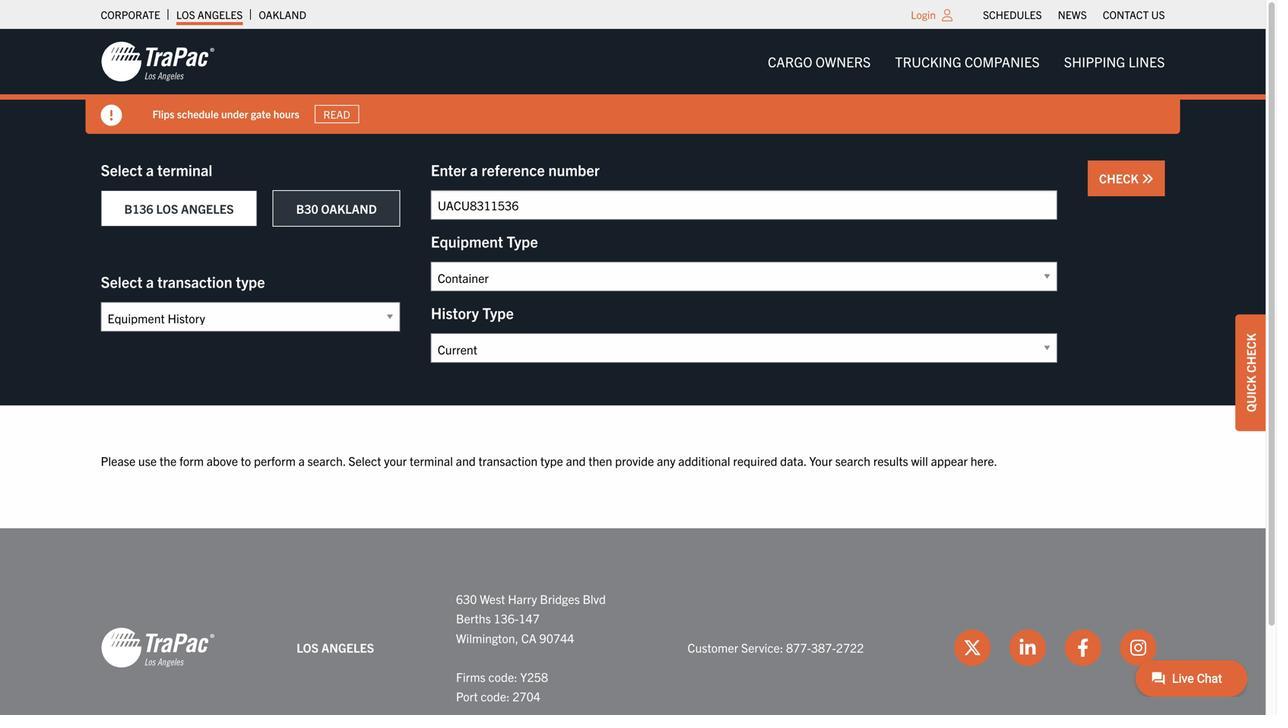 Task type: describe. For each thing, give the bounding box(es) containing it.
2704
[[513, 688, 541, 704]]

387-
[[812, 640, 837, 655]]

check button
[[1088, 161, 1166, 196]]

solid image inside banner
[[101, 105, 122, 126]]

cargo
[[768, 53, 813, 70]]

read
[[324, 107, 351, 121]]

corporate link
[[101, 4, 160, 25]]

0 vertical spatial angeles
[[198, 8, 243, 21]]

Enter a reference number text field
[[431, 190, 1058, 220]]

your
[[384, 453, 407, 468]]

customer
[[688, 640, 739, 655]]

please use the form above to perform a search. select your terminal and transaction type and then provide any additional required data. your search results will appear here.
[[101, 453, 998, 468]]

required
[[734, 453, 778, 468]]

customer service: 877-387-2722
[[688, 640, 865, 655]]

search
[[836, 453, 871, 468]]

history type
[[431, 303, 514, 322]]

1 vertical spatial check
[[1244, 333, 1259, 373]]

cargo owners
[[768, 53, 871, 70]]

147
[[519, 611, 540, 626]]

blvd
[[583, 591, 606, 606]]

ca
[[522, 630, 537, 645]]

flips
[[153, 107, 175, 121]]

check inside button
[[1100, 170, 1142, 186]]

630 west harry bridges blvd berths 136-147 wilmington, ca 90744
[[456, 591, 606, 645]]

1 vertical spatial los
[[156, 201, 178, 216]]

shipping lines
[[1065, 53, 1166, 70]]

will
[[912, 453, 929, 468]]

read link
[[315, 105, 359, 123]]

y258
[[521, 669, 548, 684]]

0 horizontal spatial terminal
[[157, 160, 213, 179]]

136-
[[494, 611, 519, 626]]

use
[[138, 453, 157, 468]]

banner containing cargo owners
[[0, 29, 1278, 134]]

quick check
[[1244, 333, 1259, 412]]

0 horizontal spatial oakland
[[259, 8, 307, 21]]

90744
[[540, 630, 575, 645]]

a for terminal
[[146, 160, 154, 179]]

companies
[[965, 53, 1040, 70]]

news link
[[1059, 4, 1088, 25]]

wilmington,
[[456, 630, 519, 645]]

select a transaction type
[[101, 272, 265, 291]]

firms
[[456, 669, 486, 684]]

owners
[[816, 53, 871, 70]]

news
[[1059, 8, 1088, 21]]

1 vertical spatial oakland
[[321, 201, 377, 216]]

trucking companies
[[896, 53, 1040, 70]]

los angeles link
[[176, 4, 243, 25]]

0 horizontal spatial los angeles
[[176, 8, 243, 21]]

hours
[[274, 107, 300, 121]]

a for reference
[[470, 160, 478, 179]]

1 vertical spatial angeles
[[181, 201, 234, 216]]

menu bar containing cargo owners
[[756, 46, 1178, 77]]

2 and from the left
[[566, 453, 586, 468]]

firms code:  y258 port code:  2704
[[456, 669, 548, 704]]

equipment
[[431, 232, 503, 251]]

oakland link
[[259, 4, 307, 25]]

flips schedule under gate hours
[[153, 107, 300, 121]]

form
[[179, 453, 204, 468]]

harry
[[508, 591, 537, 606]]

schedules
[[984, 8, 1043, 21]]

berths
[[456, 611, 491, 626]]

footer containing 630 west harry bridges blvd
[[0, 528, 1267, 715]]

schedules link
[[984, 4, 1043, 25]]

630
[[456, 591, 477, 606]]

light image
[[943, 9, 953, 21]]

login
[[912, 8, 936, 21]]

trucking
[[896, 53, 962, 70]]

contact
[[1104, 8, 1150, 21]]

any
[[657, 453, 676, 468]]

reference
[[482, 160, 545, 179]]

b136
[[124, 201, 153, 216]]

0 vertical spatial code:
[[489, 669, 518, 684]]



Task type: vqa. For each thing, say whether or not it's contained in the screenshot.
reference A
yes



Task type: locate. For each thing, give the bounding box(es) containing it.
select for select a terminal
[[101, 160, 143, 179]]

1 horizontal spatial terminal
[[410, 453, 453, 468]]

oakland right b30
[[321, 201, 377, 216]]

1 vertical spatial solid image
[[1142, 173, 1154, 185]]

check
[[1100, 170, 1142, 186], [1244, 333, 1259, 373]]

type
[[507, 232, 538, 251], [483, 303, 514, 322]]

los
[[176, 8, 195, 21], [156, 201, 178, 216], [297, 640, 319, 655]]

select down b136
[[101, 272, 143, 291]]

please
[[101, 453, 136, 468]]

number
[[549, 160, 600, 179]]

1 horizontal spatial check
[[1244, 333, 1259, 373]]

0 horizontal spatial and
[[456, 453, 476, 468]]

1 vertical spatial transaction
[[479, 453, 538, 468]]

and
[[456, 453, 476, 468], [566, 453, 586, 468]]

1 and from the left
[[456, 453, 476, 468]]

your
[[810, 453, 833, 468]]

a down b136
[[146, 272, 154, 291]]

enter a reference number
[[431, 160, 600, 179]]

1 horizontal spatial transaction
[[479, 453, 538, 468]]

type right equipment
[[507, 232, 538, 251]]

above
[[207, 453, 238, 468]]

los angeles image
[[101, 40, 215, 83], [101, 626, 215, 669]]

a right enter
[[470, 160, 478, 179]]

1 horizontal spatial oakland
[[321, 201, 377, 216]]

los inside footer
[[297, 640, 319, 655]]

footer
[[0, 528, 1267, 715]]

shipping lines link
[[1053, 46, 1178, 77]]

quick check link
[[1236, 314, 1267, 431]]

type right history at the left of the page
[[483, 303, 514, 322]]

type for equipment type
[[507, 232, 538, 251]]

2 vertical spatial los
[[297, 640, 319, 655]]

0 horizontal spatial solid image
[[101, 105, 122, 126]]

0 vertical spatial los
[[176, 8, 195, 21]]

contact us
[[1104, 8, 1166, 21]]

1 vertical spatial los angeles image
[[101, 626, 215, 669]]

equipment type
[[431, 232, 538, 251]]

solid image
[[101, 105, 122, 126], [1142, 173, 1154, 185]]

b30 oakland
[[296, 201, 377, 216]]

1 vertical spatial type
[[541, 453, 563, 468]]

quick
[[1244, 376, 1259, 412]]

1 vertical spatial terminal
[[410, 453, 453, 468]]

additional
[[679, 453, 731, 468]]

bridges
[[540, 591, 580, 606]]

b30
[[296, 201, 319, 216]]

1 vertical spatial code:
[[481, 688, 510, 704]]

0 vertical spatial type
[[236, 272, 265, 291]]

trucking companies link
[[884, 46, 1053, 77]]

type
[[236, 272, 265, 291], [541, 453, 563, 468]]

code:
[[489, 669, 518, 684], [481, 688, 510, 704]]

terminal
[[157, 160, 213, 179], [410, 453, 453, 468]]

us
[[1152, 8, 1166, 21]]

a left search.
[[299, 453, 305, 468]]

lines
[[1129, 53, 1166, 70]]

to
[[241, 453, 251, 468]]

angeles inside footer
[[322, 640, 374, 655]]

cargo owners link
[[756, 46, 884, 77]]

1 los angeles image from the top
[[101, 40, 215, 83]]

code: up 2704
[[489, 669, 518, 684]]

terminal right your
[[410, 453, 453, 468]]

perform
[[254, 453, 296, 468]]

2 vertical spatial angeles
[[322, 640, 374, 655]]

0 vertical spatial check
[[1100, 170, 1142, 186]]

1 horizontal spatial type
[[541, 453, 563, 468]]

search.
[[308, 453, 346, 468]]

login link
[[912, 8, 936, 21]]

then
[[589, 453, 613, 468]]

transaction
[[157, 272, 232, 291], [479, 453, 538, 468]]

select up b136
[[101, 160, 143, 179]]

0 vertical spatial menu bar
[[976, 4, 1174, 25]]

877-
[[787, 640, 812, 655]]

0 vertical spatial type
[[507, 232, 538, 251]]

1 vertical spatial los angeles
[[297, 640, 374, 655]]

0 horizontal spatial type
[[236, 272, 265, 291]]

2 vertical spatial select
[[349, 453, 381, 468]]

2 los angeles image from the top
[[101, 626, 215, 669]]

0 vertical spatial solid image
[[101, 105, 122, 126]]

service:
[[742, 640, 784, 655]]

provide
[[615, 453, 655, 468]]

select for select a transaction type
[[101, 272, 143, 291]]

0 vertical spatial oakland
[[259, 8, 307, 21]]

gate
[[251, 107, 271, 121]]

terminal up b136 los angeles
[[157, 160, 213, 179]]

solid image inside check button
[[1142, 173, 1154, 185]]

banner
[[0, 29, 1278, 134]]

code: right port
[[481, 688, 510, 704]]

los angeles
[[176, 8, 243, 21], [297, 640, 374, 655]]

port
[[456, 688, 478, 704]]

shipping
[[1065, 53, 1126, 70]]

appear
[[932, 453, 968, 468]]

menu bar
[[976, 4, 1174, 25], [756, 46, 1178, 77]]

1 vertical spatial menu bar
[[756, 46, 1178, 77]]

1 horizontal spatial los angeles
[[297, 640, 374, 655]]

type for history type
[[483, 303, 514, 322]]

1 vertical spatial type
[[483, 303, 514, 322]]

menu bar containing schedules
[[976, 4, 1174, 25]]

schedule
[[177, 107, 219, 121]]

here.
[[971, 453, 998, 468]]

1 vertical spatial select
[[101, 272, 143, 291]]

and right your
[[456, 453, 476, 468]]

a up b136
[[146, 160, 154, 179]]

results
[[874, 453, 909, 468]]

select left your
[[349, 453, 381, 468]]

angeles
[[198, 8, 243, 21], [181, 201, 234, 216], [322, 640, 374, 655]]

history
[[431, 303, 479, 322]]

0 vertical spatial select
[[101, 160, 143, 179]]

0 vertical spatial los angeles image
[[101, 40, 215, 83]]

0 vertical spatial los angeles
[[176, 8, 243, 21]]

contact us link
[[1104, 4, 1166, 25]]

1 horizontal spatial and
[[566, 453, 586, 468]]

1 horizontal spatial solid image
[[1142, 173, 1154, 185]]

select a terminal
[[101, 160, 213, 179]]

a
[[146, 160, 154, 179], [470, 160, 478, 179], [146, 272, 154, 291], [299, 453, 305, 468]]

b136 los angeles
[[124, 201, 234, 216]]

a for transaction
[[146, 272, 154, 291]]

0 horizontal spatial transaction
[[157, 272, 232, 291]]

west
[[480, 591, 505, 606]]

select
[[101, 160, 143, 179], [101, 272, 143, 291], [349, 453, 381, 468]]

0 vertical spatial terminal
[[157, 160, 213, 179]]

enter
[[431, 160, 467, 179]]

under
[[221, 107, 248, 121]]

2722
[[837, 640, 865, 655]]

corporate
[[101, 8, 160, 21]]

data.
[[781, 453, 807, 468]]

menu bar down light image
[[756, 46, 1178, 77]]

0 vertical spatial transaction
[[157, 272, 232, 291]]

oakland right los angeles link
[[259, 8, 307, 21]]

the
[[160, 453, 177, 468]]

0 horizontal spatial check
[[1100, 170, 1142, 186]]

menu bar up the shipping
[[976, 4, 1174, 25]]

and left then
[[566, 453, 586, 468]]



